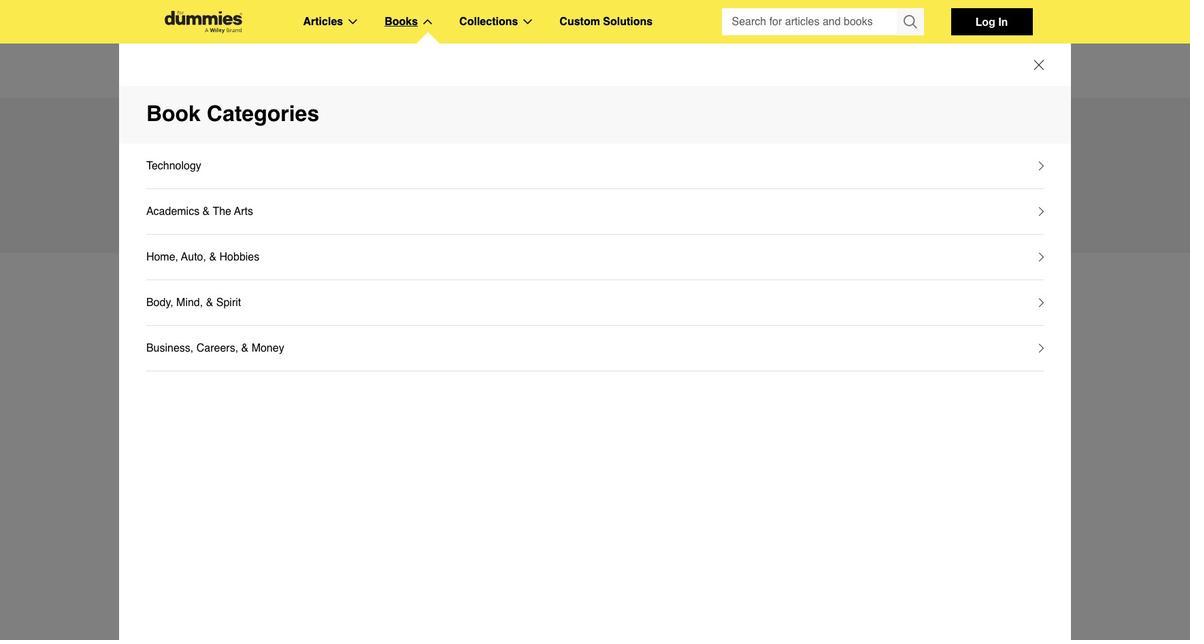 Task type: describe. For each thing, give the bounding box(es) containing it.
arduino articles
[[158, 126, 421, 165]]

business, careers, & money button
[[146, 326, 1044, 372]]

electronic
[[566, 182, 613, 195]]

like
[[223, 182, 239, 195]]

place.
[[423, 200, 452, 212]]

custom solutions link
[[560, 13, 653, 31]]

you
[[711, 182, 729, 195]]

and
[[681, 182, 700, 195]]

italy,
[[289, 182, 311, 195]]

sound
[[190, 182, 220, 195]]

interactive
[[513, 182, 563, 195]]

book categories
[[146, 101, 319, 126]]

Search for articles and books text field
[[722, 8, 898, 35]]

books
[[385, 16, 418, 28]]

mind,
[[176, 297, 203, 309]]

actually
[[348, 182, 385, 195]]

academics
[[146, 206, 200, 218]]

academics & the arts button
[[146, 189, 1044, 235]]

of
[[501, 182, 510, 195]]

1 horizontal spatial in
[[369, 200, 378, 212]]

if
[[703, 182, 708, 195]]

open book categories image
[[423, 19, 432, 25]]

auto,
[[181, 251, 206, 263]]

spirit
[[216, 297, 241, 309]]

in
[[998, 15, 1008, 28]]

open sub-categories image for hobbies
[[1039, 252, 1044, 262]]

body, mind, & spirit link
[[146, 294, 241, 312]]

open sub-categories image for spirit
[[1039, 298, 1044, 308]]

them,
[[306, 200, 334, 212]]

collection
[[453, 182, 498, 195]]

1 vertical spatial articles
[[297, 126, 421, 165]]

home, auto, & hobbies
[[146, 251, 259, 263]]

home, auto, & hobbies button
[[146, 235, 1044, 280]]

business,
[[146, 342, 193, 355]]

open sub-categories image inside technology button
[[1039, 161, 1044, 171]]

& for mind,
[[206, 297, 213, 309]]

arts
[[234, 206, 253, 218]]

it
[[158, 182, 164, 195]]

academics & the arts
[[146, 206, 253, 218]]

home,
[[146, 251, 178, 263]]

open sub-categories image
[[1039, 344, 1044, 353]]

0 vertical spatial in
[[277, 182, 286, 195]]

body, mind, & spirit
[[146, 297, 241, 309]]

& for auto,
[[209, 251, 216, 263]]

open collections list image
[[524, 19, 532, 25]]

technology
[[146, 160, 201, 172]]

an
[[388, 182, 400, 195]]

categories
[[207, 101, 319, 126]]

want
[[158, 200, 181, 212]]

components.
[[616, 182, 678, 195]]

& for careers,
[[241, 342, 249, 355]]

articles for articles from arduino
[[158, 281, 229, 306]]

it may sound like a town in italy, but it's actually an awesome collection of interactive electronic components. and if you want to learn your way around them, you're in the right place.
[[158, 182, 729, 212]]

log in link
[[951, 8, 1033, 35]]

money
[[252, 342, 284, 355]]

custom solutions
[[560, 16, 653, 28]]

book
[[146, 101, 201, 126]]



Task type: vqa. For each thing, say whether or not it's contained in the screenshot.
Open Sub-categories image associated with Academics & The Arts
yes



Task type: locate. For each thing, give the bounding box(es) containing it.
cookie consent banner dialog
[[0, 591, 1190, 640]]

in
[[277, 182, 286, 195], [369, 200, 378, 212]]

may
[[167, 182, 187, 195]]

3 open sub-categories image from the top
[[1039, 252, 1044, 262]]

way
[[247, 200, 266, 212]]

logo image
[[158, 11, 249, 33]]

2 vertical spatial articles
[[158, 281, 229, 306]]

in up around
[[277, 182, 286, 195]]

arduino
[[158, 126, 288, 165], [291, 281, 375, 306]]

&
[[203, 206, 210, 218], [209, 251, 216, 263], [206, 297, 213, 309], [241, 342, 249, 355]]

group
[[722, 8, 924, 35]]

from
[[235, 281, 286, 306]]

a
[[242, 182, 248, 195]]

articles
[[303, 16, 343, 28], [297, 126, 421, 165], [158, 281, 229, 306]]

you're
[[337, 200, 366, 212]]

articles left open article categories image
[[303, 16, 343, 28]]

2 open sub-categories image from the top
[[1039, 207, 1044, 216]]

the
[[381, 200, 396, 212]]

body,
[[146, 297, 173, 309]]

1 vertical spatial arduino
[[291, 281, 375, 306]]

articles up actually
[[297, 126, 421, 165]]

0 vertical spatial articles
[[303, 16, 343, 28]]

solutions
[[603, 16, 653, 28]]

0 horizontal spatial arduino
[[158, 126, 288, 165]]

town
[[251, 182, 274, 195]]

log in
[[976, 15, 1008, 28]]

articles down auto,
[[158, 281, 229, 306]]

open sub-categories image inside home, auto, & hobbies button
[[1039, 252, 1044, 262]]

& left the
[[203, 206, 210, 218]]

awesome
[[403, 182, 450, 195]]

your
[[223, 200, 244, 212]]

4 open sub-categories image from the top
[[1039, 298, 1044, 308]]

technology link
[[146, 157, 201, 175]]

articles from arduino
[[158, 281, 375, 306]]

to
[[184, 200, 193, 212]]

in left the
[[369, 200, 378, 212]]

1 vertical spatial in
[[369, 200, 378, 212]]

open article categories image
[[349, 19, 357, 25]]

academics & the arts link
[[146, 203, 253, 221]]

careers,
[[196, 342, 238, 355]]

& left spirit on the top of the page
[[206, 297, 213, 309]]

hobbies
[[219, 251, 259, 263]]

open sub-categories image inside body, mind, & spirit button
[[1039, 298, 1044, 308]]

the
[[213, 206, 231, 218]]

right
[[399, 200, 420, 212]]

& left money
[[241, 342, 249, 355]]

home, auto, & hobbies link
[[146, 248, 259, 266]]

& inside 'link'
[[203, 206, 210, 218]]

& right auto,
[[209, 251, 216, 263]]

0 vertical spatial arduino
[[158, 126, 288, 165]]

collections
[[459, 16, 518, 28]]

1 open sub-categories image from the top
[[1039, 161, 1044, 171]]

0 horizontal spatial in
[[277, 182, 286, 195]]

learn
[[196, 200, 220, 212]]

business, careers, & money
[[146, 342, 284, 355]]

technology button
[[146, 144, 1044, 189]]

articles for articles
[[303, 16, 343, 28]]

around
[[270, 200, 303, 212]]

but
[[314, 182, 329, 195]]

open sub-categories image
[[1039, 161, 1044, 171], [1039, 207, 1044, 216], [1039, 252, 1044, 262], [1039, 298, 1044, 308]]

open sub-categories image for arts
[[1039, 207, 1044, 216]]

custom
[[560, 16, 600, 28]]

open sub-categories image inside academics & the arts button
[[1039, 207, 1044, 216]]

business, careers, & money link
[[146, 340, 284, 357]]

1 horizontal spatial arduino
[[291, 281, 375, 306]]

it's
[[332, 182, 345, 195]]

body, mind, & spirit button
[[146, 280, 1044, 326]]

log
[[976, 15, 995, 28]]



